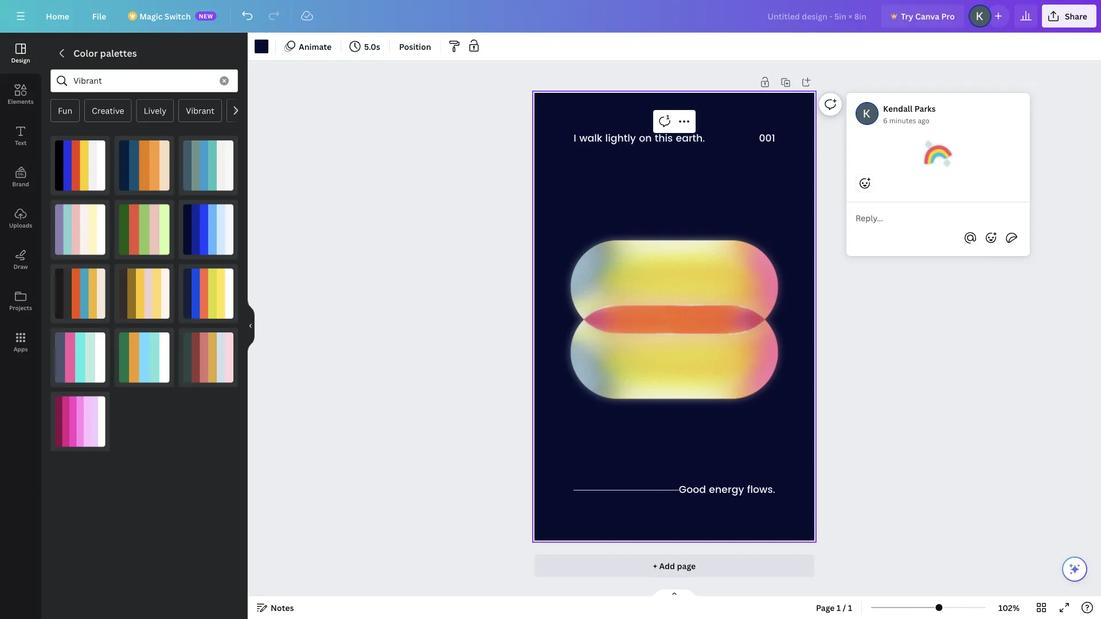 Task type: describe. For each thing, give the bounding box(es) containing it.
uploads button
[[0, 198, 41, 239]]

canva
[[916, 11, 940, 22]]

102% button
[[991, 599, 1028, 617]]

elements button
[[0, 74, 41, 115]]

file button
[[83, 5, 115, 28]]

home link
[[37, 5, 78, 28]]

creative button
[[84, 99, 132, 122]]

/
[[843, 603, 847, 614]]

bold
[[234, 105, 252, 116]]

lightly
[[606, 131, 636, 147]]

kendall parks 6 minutes ago
[[884, 103, 936, 125]]

Design title text field
[[759, 5, 877, 28]]

apps
[[14, 345, 28, 353]]

flows.
[[747, 483, 776, 499]]

design
[[11, 56, 30, 64]]

kendall
[[884, 103, 913, 114]]

apply "neon noise" style image
[[183, 269, 234, 319]]

page
[[677, 561, 696, 572]]

brand
[[12, 180, 29, 188]]

6
[[884, 116, 888, 125]]

apply "new dawn" style image
[[119, 141, 169, 191]]

energy
[[709, 483, 744, 499]]

new
[[199, 12, 213, 20]]

apply "mint sundae" style image
[[55, 333, 105, 383]]

i walk lightly on this earth.
[[574, 131, 705, 147]]

creative
[[92, 105, 124, 116]]

vibrant button
[[179, 99, 222, 122]]

try
[[901, 11, 914, 22]]

earth.
[[676, 131, 705, 147]]

color
[[73, 47, 98, 59]]

home
[[46, 11, 69, 22]]

+ add page button
[[535, 555, 815, 578]]

apply "start-up culture" style image
[[183, 205, 234, 255]]

apply "poolside fruit" style image
[[119, 333, 169, 383]]

share button
[[1043, 5, 1097, 28]]

palettes
[[100, 47, 137, 59]]

elements
[[8, 98, 34, 105]]

hide image
[[247, 299, 255, 354]]

fun
[[58, 105, 72, 116]]

parks
[[915, 103, 936, 114]]

show pages image
[[647, 589, 702, 598]]

5.0s button
[[346, 37, 385, 56]]

notes
[[271, 603, 294, 614]]

+
[[653, 561, 658, 572]]

bold button
[[227, 99, 260, 122]]

draw
[[13, 263, 28, 271]]

position
[[399, 41, 431, 52]]

good
[[679, 483, 706, 499]]

canva assistant image
[[1068, 563, 1082, 577]]

expressing gratitude image
[[925, 140, 953, 168]]

good energy flows.
[[679, 483, 776, 499]]

share
[[1066, 11, 1088, 22]]

animate
[[299, 41, 332, 52]]

file
[[92, 11, 106, 22]]

Reply draft. Add a reply or @mention. text field
[[856, 212, 1021, 224]]



Task type: vqa. For each thing, say whether or not it's contained in the screenshot.
Free •
no



Task type: locate. For each thing, give the bounding box(es) containing it.
lively
[[144, 105, 167, 116]]

minutes
[[890, 116, 917, 125]]

try canva pro button
[[882, 5, 965, 28]]

position button
[[395, 37, 436, 56]]

text
[[15, 139, 26, 147]]

1 left / on the right bottom
[[837, 603, 841, 614]]

projects
[[9, 304, 32, 312]]

1 up this
[[667, 113, 670, 121]]

try canva pro
[[901, 11, 955, 22]]

2 horizontal spatial 1
[[848, 603, 853, 614]]

102%
[[999, 603, 1020, 614]]

apps button
[[0, 322, 41, 363]]

animate button
[[281, 37, 336, 56]]

1
[[667, 113, 670, 121], [837, 603, 841, 614], [848, 603, 853, 614]]

apply "milk carton" style image
[[183, 141, 234, 191]]

projects button
[[0, 281, 41, 322]]

text button
[[0, 115, 41, 157]]

on
[[639, 131, 652, 147]]

001
[[759, 131, 776, 147]]

apply "lemon meringue" style image
[[119, 269, 169, 319]]

+ add page
[[653, 561, 696, 572]]

main menu bar
[[0, 0, 1102, 33]]

1 button
[[656, 112, 674, 131]]

add
[[660, 561, 675, 572]]

draw button
[[0, 239, 41, 281]]

0 horizontal spatial 1
[[667, 113, 670, 121]]

side panel tab list
[[0, 33, 41, 363]]

Search color palettes search field
[[73, 70, 213, 92]]

apply "mid-century icon" style image
[[183, 333, 234, 383]]

kendall parks list
[[847, 93, 1035, 293]]

1 right / on the right bottom
[[848, 603, 853, 614]]

design button
[[0, 33, 41, 74]]

magic switch
[[140, 11, 191, 22]]

this
[[655, 131, 673, 147]]

lively button
[[136, 99, 174, 122]]

vibrant
[[186, 105, 215, 116]]

notes button
[[252, 599, 299, 617]]

color palettes
[[73, 47, 137, 59]]

fun button
[[50, 99, 80, 122]]

apply "watermelon" style image
[[119, 205, 169, 255]]

apply "skate park" style image
[[55, 269, 105, 319]]

uploads
[[9, 221, 32, 229]]

magic
[[140, 11, 163, 22]]

brand button
[[0, 157, 41, 198]]

page 1 / 1
[[817, 603, 853, 614]]

apply "very pink" style image
[[55, 397, 105, 447]]

ago
[[918, 116, 930, 125]]

#050a30 image
[[255, 40, 269, 53], [255, 40, 269, 53]]

walk
[[580, 131, 603, 147]]

page
[[817, 603, 835, 614]]

switch
[[165, 11, 191, 22]]

i
[[574, 131, 577, 147]]

apply "call to action" style image
[[55, 141, 105, 191]]

pro
[[942, 11, 955, 22]]

5.0s
[[364, 41, 380, 52]]

apply "pastel scarf" style image
[[55, 205, 105, 255]]

1 inside 'button'
[[667, 113, 670, 121]]

1 horizontal spatial 1
[[837, 603, 841, 614]]



